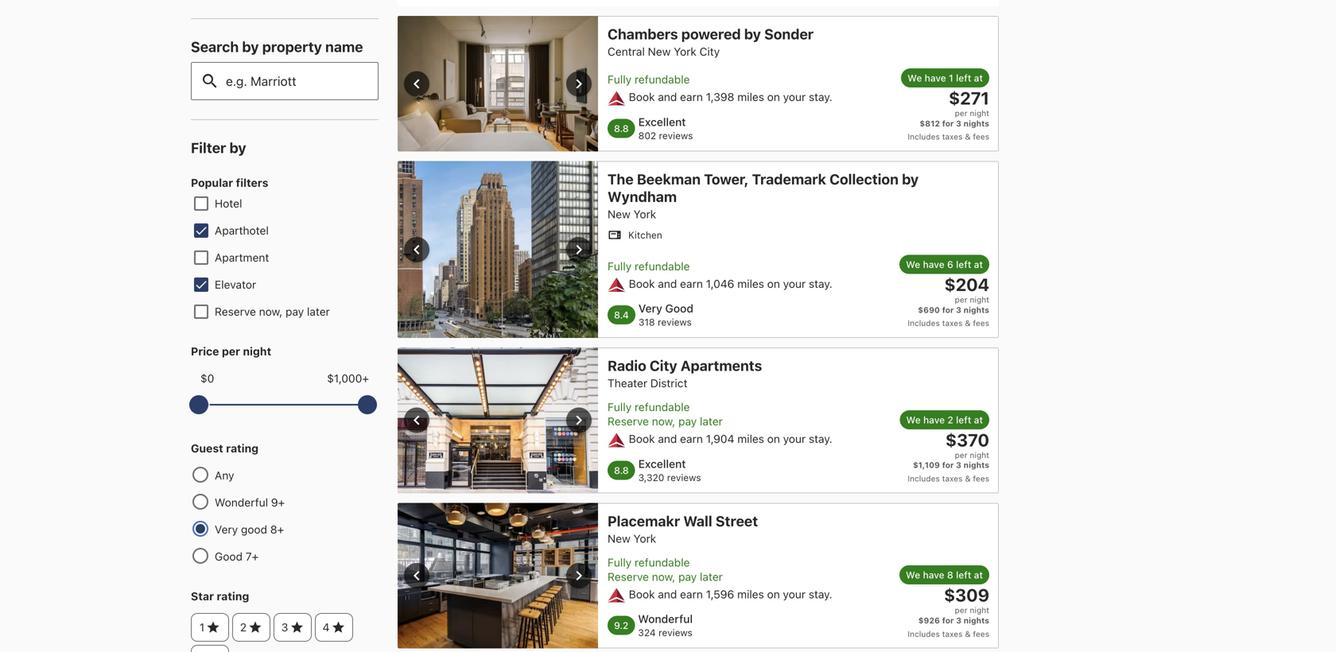 Task type: locate. For each thing, give the bounding box(es) containing it.
0 vertical spatial wonderful
[[215, 496, 268, 509]]

4 on from the top
[[767, 588, 780, 601]]

2 at from the top
[[974, 259, 983, 270]]

324
[[638, 628, 656, 639]]

& down $370
[[965, 474, 971, 483]]

nights for $204
[[964, 305, 990, 315]]

1 vertical spatial now,
[[652, 415, 676, 428]]

night inside 'we have 6 left at $204 per night $690 for 3 nights includes taxes & fees'
[[970, 295, 990, 304]]

4 refundable from the top
[[635, 556, 690, 569]]

left inside 'we have 6 left at $204 per night $690 for 3 nights includes taxes & fees'
[[956, 259, 972, 270]]

loyalty logo image up 8.4
[[608, 278, 626, 292]]

on for 1,046
[[768, 277, 780, 290]]

& for $204
[[965, 319, 971, 328]]

fees down $271
[[973, 132, 990, 141]]

per down $271
[[955, 109, 968, 118]]

rating right star
[[217, 590, 249, 603]]

& inside we have 8 left at $309 per night $926 for 3 nights includes taxes & fees
[[965, 630, 971, 639]]

on right 1,398
[[768, 90, 780, 104]]

new down placemakr
[[608, 532, 631, 545]]

left up $370
[[956, 414, 972, 426]]

later
[[307, 305, 330, 318], [700, 415, 723, 428], [700, 570, 723, 584]]

3 stay. from the top
[[809, 432, 833, 446]]

we up $1,109
[[907, 414, 921, 426]]

miles right 1,904
[[738, 432, 765, 446]]

excellent inside excellent 802 reviews
[[639, 115, 686, 129]]

fully down central
[[608, 73, 632, 86]]

loyalty logo image for book and earn 1,596 miles on your stay.
[[608, 589, 626, 603]]

have up $812
[[925, 72, 947, 84]]

guest rating
[[191, 442, 259, 455]]

for
[[943, 119, 954, 128], [943, 305, 954, 315], [943, 461, 954, 470], [943, 616, 954, 625]]

left right 8
[[956, 570, 972, 581]]

pay
[[286, 305, 304, 318], [679, 415, 697, 428], [679, 570, 697, 584]]

rating for guest rating
[[226, 442, 259, 455]]

book and earn 1,046 miles on your stay.
[[629, 277, 833, 290]]

7+
[[246, 550, 259, 563]]

1 xsmall image from the left
[[248, 621, 263, 635]]

& down $271
[[965, 132, 971, 141]]

3 taxes from the top
[[943, 474, 963, 483]]

1 miles from the top
[[738, 90, 765, 104]]

nights down $271
[[964, 119, 990, 128]]

taxes inside we have 2 left at $370 per night $1,109 for 3 nights includes taxes & fees
[[943, 474, 963, 483]]

0 vertical spatial city
[[700, 45, 720, 58]]

fully refundable reserve now, pay later
[[608, 401, 723, 428], [608, 556, 723, 584]]

reserve now, pay later
[[215, 305, 330, 318]]

at for $370
[[974, 414, 983, 426]]

1 vertical spatial rating
[[217, 590, 249, 603]]

3 down $370
[[956, 461, 962, 470]]

4 loyalty logo image from the top
[[608, 589, 626, 603]]

have left 8
[[923, 570, 945, 581]]

left right 6
[[956, 259, 972, 270]]

very up 318
[[639, 302, 663, 315]]

left inside the we have 1 left at $271 per night $812 for 3 nights includes taxes & fees
[[956, 72, 972, 84]]

$926
[[919, 616, 940, 625]]

1 vertical spatial reserve
[[608, 415, 649, 428]]

we up $812
[[908, 72, 922, 84]]

for inside we have 8 left at $309 per night $926 for 3 nights includes taxes & fees
[[943, 616, 954, 625]]

we inside 'we have 6 left at $204 per night $690 for 3 nights includes taxes & fees'
[[906, 259, 921, 270]]

xsmall image for 3
[[290, 621, 304, 635]]

fees down the $204
[[973, 319, 990, 328]]

reviews right 802
[[659, 130, 693, 141]]

at inside we have 8 left at $309 per night $926 for 3 nights includes taxes & fees
[[974, 570, 983, 581]]

1 vertical spatial later
[[700, 415, 723, 428]]

have for $271
[[925, 72, 947, 84]]

york inside the placemakr wall street new york
[[634, 532, 657, 545]]

1 xsmall image from the left
[[206, 621, 221, 635]]

your down sonder
[[783, 90, 806, 104]]

2 vertical spatial york
[[634, 532, 657, 545]]

0 vertical spatial reserve
[[215, 305, 256, 318]]

book and earn 1,398 miles on your stay.
[[629, 90, 833, 104]]

good left 7+
[[215, 550, 243, 563]]

by right search
[[242, 38, 259, 55]]

2 nights from the top
[[964, 305, 990, 315]]

have for $370
[[924, 414, 945, 426]]

0 vertical spatial york
[[674, 45, 697, 58]]

3 for $271
[[956, 119, 962, 128]]

1 vertical spatial new
[[608, 208, 631, 221]]

4 left from the top
[[956, 570, 972, 581]]

have inside the we have 1 left at $271 per night $812 for 3 nights includes taxes & fees
[[925, 72, 947, 84]]

4 taxes from the top
[[943, 630, 963, 639]]

for for $309
[[943, 616, 954, 625]]

night down $370
[[970, 451, 990, 460]]

reviews for $309
[[659, 628, 693, 639]]

1 earn from the top
[[680, 90, 703, 104]]

3 fees from the top
[[973, 474, 990, 483]]

xsmall image
[[206, 621, 221, 635], [290, 621, 304, 635]]

taxes down $309
[[943, 630, 963, 639]]

1 8.8 from the top
[[614, 123, 629, 134]]

loyalty logo image for book and earn 1,904 miles on your stay.
[[608, 433, 626, 447]]

your for book and earn 1,904 miles on your stay.
[[783, 432, 806, 446]]

includes inside we have 8 left at $309 per night $926 for 3 nights includes taxes & fees
[[908, 630, 940, 639]]

city inside chambers powered by sonder central new york city
[[700, 45, 720, 58]]

fees inside 'we have 6 left at $204 per night $690 for 3 nights includes taxes & fees'
[[973, 319, 990, 328]]

your
[[783, 90, 806, 104], [783, 277, 806, 290], [783, 432, 806, 446], [783, 588, 806, 601]]

now, up price per night
[[259, 305, 283, 318]]

wyndham
[[608, 188, 677, 205]]

fully
[[608, 73, 632, 86], [608, 260, 632, 273], [608, 401, 632, 414], [608, 556, 632, 569]]

0 horizontal spatial xsmall image
[[248, 621, 263, 635]]

2 for from the top
[[943, 305, 954, 315]]

1 horizontal spatial wonderful
[[638, 613, 693, 626]]

1 & from the top
[[965, 132, 971, 141]]

2
[[948, 414, 954, 426], [240, 621, 247, 634]]

we have 1 left at $271 per night $812 for 3 nights includes taxes & fees
[[908, 72, 990, 141]]

2 vertical spatial later
[[700, 570, 723, 584]]

excellent up 802
[[639, 115, 686, 129]]

city up district
[[650, 357, 678, 374]]

1 exterior image from the top
[[398, 161, 598, 338]]

have
[[925, 72, 947, 84], [923, 259, 945, 270], [924, 414, 945, 426], [923, 570, 945, 581]]

0 vertical spatial new
[[648, 45, 671, 58]]

stay. for book and earn 1,596 miles on your stay.
[[809, 588, 833, 601]]

for right $812
[[943, 119, 954, 128]]

we have 8 left at $309 per night $926 for 3 nights includes taxes & fees
[[906, 570, 990, 639]]

night inside we have 2 left at $370 per night $1,109 for 3 nights includes taxes & fees
[[970, 451, 990, 460]]

your for book and earn 1,398 miles on your stay.
[[783, 90, 806, 104]]

1 vertical spatial 2
[[240, 621, 247, 634]]

night down $309
[[970, 606, 990, 615]]

0 vertical spatial fully refundable
[[608, 73, 690, 86]]

left
[[956, 72, 972, 84], [956, 259, 972, 270], [956, 414, 972, 426], [956, 570, 972, 581]]

$812
[[920, 119, 940, 128]]

fees down $370
[[973, 474, 990, 483]]

exterior image
[[398, 161, 598, 338], [398, 348, 598, 494]]

1 fully refundable from the top
[[608, 73, 690, 86]]

radio
[[608, 357, 647, 374]]

book for book and earn 1,904 miles on your stay.
[[629, 432, 655, 446]]

fully down theater
[[608, 401, 632, 414]]

fees for $271
[[973, 132, 990, 141]]

per inside we have 8 left at $309 per night $926 for 3 nights includes taxes & fees
[[955, 606, 968, 615]]

night inside we have 8 left at $309 per night $926 for 3 nights includes taxes & fees
[[970, 606, 990, 615]]

2 xsmall image from the left
[[290, 621, 304, 635]]

shared kitchen image
[[398, 503, 598, 649]]

fully down small image
[[608, 260, 632, 273]]

1 taxes from the top
[[943, 132, 963, 141]]

left inside we have 2 left at $370 per night $1,109 for 3 nights includes taxes & fees
[[956, 414, 972, 426]]

1 horizontal spatial xsmall image
[[331, 621, 346, 635]]

new
[[648, 45, 671, 58], [608, 208, 631, 221], [608, 532, 631, 545]]

for inside 'we have 6 left at $204 per night $690 for 3 nights includes taxes & fees'
[[943, 305, 954, 315]]

miles right 1,398
[[738, 90, 765, 104]]

we left 6
[[906, 259, 921, 270]]

3
[[956, 119, 962, 128], [956, 305, 962, 315], [956, 461, 962, 470], [956, 616, 962, 625], [281, 621, 288, 634]]

4 includes from the top
[[908, 630, 940, 639]]

1 vertical spatial fully refundable reserve now, pay later
[[608, 556, 723, 584]]

4 stay. from the top
[[809, 588, 833, 601]]

exterior image for $204
[[398, 161, 598, 338]]

for right $926
[[943, 616, 954, 625]]

1,904
[[706, 432, 735, 446]]

taxes for $309
[[943, 630, 963, 639]]

york down placemakr
[[634, 532, 657, 545]]

taxes inside 'we have 6 left at $204 per night $690 for 3 nights includes taxes & fees'
[[943, 319, 963, 328]]

theater
[[608, 377, 648, 390]]

show next image for the beekman tower, trademark collection by wyndham image
[[570, 240, 589, 259]]

very left 'good'
[[215, 523, 238, 536]]

city
[[700, 45, 720, 58], [650, 357, 678, 374]]

fees for $309
[[973, 630, 990, 639]]

at up the $204
[[974, 259, 983, 270]]

new up small image
[[608, 208, 631, 221]]

night for $271
[[970, 109, 990, 118]]

star rating
[[191, 590, 249, 603]]

2 loyalty logo image from the top
[[608, 278, 626, 292]]

taxes down $271
[[943, 132, 963, 141]]

by right collection
[[902, 171, 919, 188]]

excellent for $271
[[639, 115, 686, 129]]

and for 1,398
[[658, 90, 677, 104]]

3 for from the top
[[943, 461, 954, 470]]

3 inside 'we have 6 left at $204 per night $690 for 3 nights includes taxes & fees'
[[956, 305, 962, 315]]

night
[[970, 109, 990, 118], [970, 295, 990, 304], [243, 345, 271, 358], [970, 451, 990, 460], [970, 606, 990, 615]]

3 on from the top
[[768, 432, 780, 446]]

night for $309
[[970, 606, 990, 615]]

1 vertical spatial york
[[634, 208, 657, 221]]

2 fees from the top
[[973, 319, 990, 328]]

per down $370
[[955, 451, 968, 460]]

refundable down central
[[635, 73, 690, 86]]

includes
[[908, 132, 940, 141], [908, 319, 940, 328], [908, 474, 940, 483], [908, 630, 940, 639]]

taxes
[[943, 132, 963, 141], [943, 319, 963, 328], [943, 474, 963, 483], [943, 630, 963, 639]]

xsmall image down star rating
[[206, 621, 221, 635]]

$1,000+
[[327, 372, 369, 385]]

1 horizontal spatial xsmall image
[[290, 621, 304, 635]]

$204
[[945, 274, 990, 295]]

aparthotel
[[215, 224, 269, 237]]

left for $271
[[956, 72, 972, 84]]

book for book and earn 1,398 miles on your stay.
[[629, 90, 655, 104]]

2 vertical spatial pay
[[679, 570, 697, 584]]

left inside we have 8 left at $309 per night $926 for 3 nights includes taxes & fees
[[956, 570, 972, 581]]

now, down district
[[652, 415, 676, 428]]

reviews
[[659, 130, 693, 141], [658, 317, 692, 328], [667, 472, 701, 483], [659, 628, 693, 639]]

2 inside we have 2 left at $370 per night $1,109 for 3 nights includes taxes & fees
[[948, 414, 954, 426]]

4 nights from the top
[[964, 616, 990, 625]]

& inside we have 2 left at $370 per night $1,109 for 3 nights includes taxes & fees
[[965, 474, 971, 483]]

1 loyalty logo image from the top
[[608, 91, 626, 105]]

8.4
[[614, 310, 629, 321]]

we left 8
[[906, 570, 921, 581]]

0 horizontal spatial xsmall image
[[206, 621, 221, 635]]

by
[[745, 25, 761, 43], [242, 38, 259, 55], [230, 139, 246, 156], [902, 171, 919, 188]]

nights inside we have 2 left at $370 per night $1,109 for 3 nights includes taxes & fees
[[964, 461, 990, 470]]

search by property name
[[191, 38, 363, 55]]

1 fees from the top
[[973, 132, 990, 141]]

wonderful
[[215, 496, 268, 509], [638, 613, 693, 626]]

taxes inside the we have 1 left at $271 per night $812 for 3 nights includes taxes & fees
[[943, 132, 963, 141]]

very for very good 8+
[[215, 523, 238, 536]]

reserve down theater
[[608, 415, 649, 428]]

3 inside we have 2 left at $370 per night $1,109 for 3 nights includes taxes & fees
[[956, 461, 962, 470]]

0 horizontal spatial 2
[[240, 621, 247, 634]]

fully refundable for $204
[[608, 260, 690, 273]]

2 your from the top
[[783, 277, 806, 290]]

2 includes from the top
[[908, 319, 940, 328]]

3 inside we have 8 left at $309 per night $926 for 3 nights includes taxes & fees
[[956, 616, 962, 625]]

1 on from the top
[[768, 90, 780, 104]]

by left sonder
[[745, 25, 761, 43]]

loyalty logo image down theater
[[608, 433, 626, 447]]

left for $309
[[956, 570, 972, 581]]

and up excellent 802 reviews
[[658, 90, 677, 104]]

night down $271
[[970, 109, 990, 118]]

later up 1,904
[[700, 415, 723, 428]]

show previous image for radio city apartments image
[[407, 411, 426, 430]]

per for $370
[[955, 451, 968, 460]]

3 includes from the top
[[908, 474, 940, 483]]

exterior image for $370
[[398, 348, 598, 494]]

fees for $204
[[973, 319, 990, 328]]

elevator
[[215, 278, 256, 291]]

have left 6
[[923, 259, 945, 270]]

4 fees from the top
[[973, 630, 990, 639]]

per right price
[[222, 345, 240, 358]]

on right 1,046
[[768, 277, 780, 290]]

1 vertical spatial good
[[215, 550, 243, 563]]

0 horizontal spatial very
[[215, 523, 238, 536]]

now, up the wonderful 324 reviews
[[652, 570, 676, 584]]

at for $204
[[974, 259, 983, 270]]

and
[[658, 90, 677, 104], [658, 277, 677, 290], [658, 432, 677, 446], [658, 588, 677, 601]]

2 left from the top
[[956, 259, 972, 270]]

1 stay. from the top
[[809, 90, 833, 104]]

filter
[[191, 139, 226, 156]]

0 vertical spatial excellent
[[639, 115, 686, 129]]

miles right the 1,596
[[738, 588, 764, 601]]

1 vertical spatial fully refundable
[[608, 260, 690, 273]]

fully refundable reserve now, pay later down district
[[608, 401, 723, 428]]

2 vertical spatial now,
[[652, 570, 676, 584]]

loyalty logo image
[[608, 91, 626, 105], [608, 278, 626, 292], [608, 433, 626, 447], [608, 589, 626, 603]]

0 vertical spatial good
[[666, 302, 694, 315]]

show previous image for the beekman tower, trademark collection by wyndham image
[[407, 240, 426, 259]]

wonderful up 324
[[638, 613, 693, 626]]

1 includes from the top
[[908, 132, 940, 141]]

2 excellent from the top
[[639, 457, 686, 471]]

1 horizontal spatial very
[[639, 302, 663, 315]]

for inside the we have 1 left at $271 per night $812 for 3 nights includes taxes & fees
[[943, 119, 954, 128]]

book up 802
[[629, 90, 655, 104]]

wonderful for 324
[[638, 613, 693, 626]]

fees inside we have 2 left at $370 per night $1,109 for 3 nights includes taxes & fees
[[973, 474, 990, 483]]

3 book from the top
[[629, 432, 655, 446]]

taxes inside we have 8 left at $309 per night $926 for 3 nights includes taxes & fees
[[943, 630, 963, 639]]

2 earn from the top
[[680, 277, 703, 290]]

at inside we have 2 left at $370 per night $1,109 for 3 nights includes taxes & fees
[[974, 414, 983, 426]]

1 nights from the top
[[964, 119, 990, 128]]

your right 1,046
[[783, 277, 806, 290]]

Minimum price range field
[[201, 388, 369, 423]]

1 at from the top
[[974, 72, 983, 84]]

1 for from the top
[[943, 119, 954, 128]]

0 vertical spatial 1
[[949, 72, 954, 84]]

very good 318 reviews
[[639, 302, 694, 328]]

apartment
[[215, 251, 269, 264]]

0 vertical spatial 8.8
[[614, 123, 629, 134]]

reviews right 324
[[659, 628, 693, 639]]

2 fully refundable reserve now, pay later from the top
[[608, 556, 723, 584]]

1 vertical spatial pay
[[679, 415, 697, 428]]

318
[[639, 317, 655, 328]]

fully refundable
[[608, 73, 690, 86], [608, 260, 690, 273]]

at up $271
[[974, 72, 983, 84]]

0 vertical spatial very
[[639, 302, 663, 315]]

night inside the we have 1 left at $271 per night $812 for 3 nights includes taxes & fees
[[970, 109, 990, 118]]

1 down star
[[200, 621, 205, 634]]

york inside the beekman tower, trademark collection by wyndham new york
[[634, 208, 657, 221]]

good inside very good 318 reviews
[[666, 302, 694, 315]]

refundable down the placemakr wall street new york
[[635, 556, 690, 569]]

1 horizontal spatial 1
[[949, 72, 954, 84]]

3 earn from the top
[[680, 432, 703, 446]]

$0
[[201, 372, 214, 385]]

3 & from the top
[[965, 474, 971, 483]]

802
[[639, 130, 657, 141]]

fees
[[973, 132, 990, 141], [973, 319, 990, 328], [973, 474, 990, 483], [973, 630, 990, 639]]

nights for $370
[[964, 461, 990, 470]]

0 horizontal spatial wonderful
[[215, 496, 268, 509]]

your for book and earn 1,596 miles on your stay.
[[783, 588, 806, 601]]

we inside we have 2 left at $370 per night $1,109 for 3 nights includes taxes & fees
[[907, 414, 921, 426]]

2 vertical spatial new
[[608, 532, 631, 545]]

miles for 1,904
[[738, 432, 765, 446]]

for inside we have 2 left at $370 per night $1,109 for 3 nights includes taxes & fees
[[943, 461, 954, 470]]

1 vertical spatial excellent
[[639, 457, 686, 471]]

have for $204
[[923, 259, 945, 270]]

& down $309
[[965, 630, 971, 639]]

3 fully from the top
[[608, 401, 632, 414]]

now, for $370
[[652, 415, 676, 428]]

2 stay. from the top
[[809, 277, 833, 290]]

2 on from the top
[[768, 277, 780, 290]]

your right the 1,596
[[783, 588, 806, 601]]

per down the $204
[[955, 295, 968, 304]]

excellent inside excellent 3,320 reviews
[[639, 457, 686, 471]]

1 excellent from the top
[[639, 115, 686, 129]]

very
[[639, 302, 663, 315], [215, 523, 238, 536]]

3 left from the top
[[956, 414, 972, 426]]

have up $1,109
[[924, 414, 945, 426]]

3,320
[[639, 472, 665, 483]]

book up 8.4
[[629, 277, 655, 290]]

2 fully refundable from the top
[[608, 260, 690, 273]]

3 at from the top
[[974, 414, 983, 426]]

at inside the we have 1 left at $271 per night $812 for 3 nights includes taxes & fees
[[974, 72, 983, 84]]

excellent
[[639, 115, 686, 129], [639, 457, 686, 471]]

1 vertical spatial 1
[[200, 621, 205, 634]]

have inside 'we have 6 left at $204 per night $690 for 3 nights includes taxes & fees'
[[923, 259, 945, 270]]

york
[[674, 45, 697, 58], [634, 208, 657, 221], [634, 532, 657, 545]]

nights inside we have 8 left at $309 per night $926 for 3 nights includes taxes & fees
[[964, 616, 990, 625]]

on
[[768, 90, 780, 104], [768, 277, 780, 290], [768, 432, 780, 446], [767, 588, 780, 601]]

1 vertical spatial very
[[215, 523, 238, 536]]

4 and from the top
[[658, 588, 677, 601]]

per for $204
[[955, 295, 968, 304]]

nights down $309
[[964, 616, 990, 625]]

york down powered
[[674, 45, 697, 58]]

at inside 'we have 6 left at $204 per night $690 for 3 nights includes taxes & fees'
[[974, 259, 983, 270]]

includes inside 'we have 6 left at $204 per night $690 for 3 nights includes taxes & fees'
[[908, 319, 940, 328]]

3 and from the top
[[658, 432, 677, 446]]

refundable
[[635, 73, 690, 86], [635, 260, 690, 273], [635, 401, 690, 414], [635, 556, 690, 569]]

earn left the 1,596
[[680, 588, 703, 601]]

fees inside we have 8 left at $309 per night $926 for 3 nights includes taxes & fees
[[973, 630, 990, 639]]

includes inside we have 2 left at $370 per night $1,109 for 3 nights includes taxes & fees
[[908, 474, 940, 483]]

reviews inside excellent 3,320 reviews
[[667, 472, 701, 483]]

wonderful for 9+
[[215, 496, 268, 509]]

8.8
[[614, 123, 629, 134], [614, 465, 629, 476]]

good down the 'book and earn 1,046 miles on your stay.'
[[666, 302, 694, 315]]

2 up $370
[[948, 414, 954, 426]]

2 exterior image from the top
[[398, 348, 598, 494]]

includes inside the we have 1 left at $271 per night $812 for 3 nights includes taxes & fees
[[908, 132, 940, 141]]

1 vertical spatial city
[[650, 357, 678, 374]]

2 & from the top
[[965, 319, 971, 328]]

by inside chambers powered by sonder central new york city
[[745, 25, 761, 43]]

per inside 'we have 6 left at $204 per night $690 for 3 nights includes taxes & fees'
[[955, 295, 968, 304]]

we for $370
[[907, 414, 921, 426]]

3 down the $204
[[956, 305, 962, 315]]

1 book from the top
[[629, 90, 655, 104]]

fully refundable reserve now, pay later for $309
[[608, 556, 723, 584]]

4 earn from the top
[[680, 588, 703, 601]]

taxes down $370
[[943, 474, 963, 483]]

8.8 for $271
[[614, 123, 629, 134]]

per for $309
[[955, 606, 968, 615]]

nights for $271
[[964, 119, 990, 128]]

reviews inside excellent 802 reviews
[[659, 130, 693, 141]]

2 and from the top
[[658, 277, 677, 290]]

refundable down district
[[635, 401, 690, 414]]

chambers powered by sonder central new york city
[[608, 25, 814, 58]]

miles for 1,398
[[738, 90, 765, 104]]

stay.
[[809, 90, 833, 104], [809, 277, 833, 290], [809, 432, 833, 446], [809, 588, 833, 601]]

reviews right 318
[[658, 317, 692, 328]]

1 your from the top
[[783, 90, 806, 104]]

1 vertical spatial wonderful
[[638, 613, 693, 626]]

1
[[949, 72, 954, 84], [200, 621, 205, 634]]

includes down $690
[[908, 319, 940, 328]]

left up $271
[[956, 72, 972, 84]]

3 miles from the top
[[738, 432, 765, 446]]

stay. for book and earn 1,904 miles on your stay.
[[809, 432, 833, 446]]

nights down $370
[[964, 461, 990, 470]]

reviews right '3,320'
[[667, 472, 701, 483]]

earn
[[680, 90, 703, 104], [680, 277, 703, 290], [680, 432, 703, 446], [680, 588, 703, 601]]

reserve
[[215, 305, 256, 318], [608, 415, 649, 428], [608, 570, 649, 584]]

0 vertical spatial 2
[[948, 414, 954, 426]]

book for book and earn 1,596 miles on your stay.
[[629, 588, 655, 601]]

nights down the $204
[[964, 305, 990, 315]]

we
[[908, 72, 922, 84], [906, 259, 921, 270], [907, 414, 921, 426], [906, 570, 921, 581]]

& inside the we have 1 left at $271 per night $812 for 3 nights includes taxes & fees
[[965, 132, 971, 141]]

fully right show next image for placemakr wall street
[[608, 556, 632, 569]]

earn left 1,398
[[680, 90, 703, 104]]

we inside the we have 1 left at $271 per night $812 for 3 nights includes taxes & fees
[[908, 72, 922, 84]]

wonderful up very good 8+ at the left bottom
[[215, 496, 268, 509]]

0 vertical spatial fully refundable reserve now, pay later
[[608, 401, 723, 428]]

1 left from the top
[[956, 72, 972, 84]]

nights inside 'we have 6 left at $204 per night $690 for 3 nights includes taxes & fees'
[[964, 305, 990, 315]]

xsmall image left 4 on the bottom
[[290, 621, 304, 635]]

nights inside the we have 1 left at $271 per night $812 for 3 nights includes taxes & fees
[[964, 119, 990, 128]]

4 & from the top
[[965, 630, 971, 639]]

per inside the we have 1 left at $271 per night $812 for 3 nights includes taxes & fees
[[955, 109, 968, 118]]

book for book and earn 1,046 miles on your stay.
[[629, 277, 655, 290]]

3 nights from the top
[[964, 461, 990, 470]]

at up $309
[[974, 570, 983, 581]]

xsmall image down star rating
[[248, 621, 263, 635]]

1 and from the top
[[658, 90, 677, 104]]

2 vertical spatial reserve
[[608, 570, 649, 584]]

now, for $309
[[652, 570, 676, 584]]

& inside 'we have 6 left at $204 per night $690 for 3 nights includes taxes & fees'
[[965, 319, 971, 328]]

1 horizontal spatial 2
[[948, 414, 954, 426]]

at
[[974, 72, 983, 84], [974, 259, 983, 270], [974, 414, 983, 426], [974, 570, 983, 581]]

4 book from the top
[[629, 588, 655, 601]]

2 taxes from the top
[[943, 319, 963, 328]]

rating
[[226, 442, 259, 455], [217, 590, 249, 603]]

4 for from the top
[[943, 616, 954, 625]]

8
[[948, 570, 954, 581]]

1 vertical spatial 8.8
[[614, 465, 629, 476]]

2 8.8 from the top
[[614, 465, 629, 476]]

1 vertical spatial exterior image
[[398, 348, 598, 494]]

3 inside the we have 1 left at $271 per night $812 for 3 nights includes taxes & fees
[[956, 119, 962, 128]]

taxes down the $204
[[943, 319, 963, 328]]

4 miles from the top
[[738, 588, 764, 601]]

0 vertical spatial exterior image
[[398, 161, 598, 338]]

york inside chambers powered by sonder central new york city
[[674, 45, 697, 58]]

reviews inside the wonderful 324 reviews
[[659, 628, 693, 639]]

excellent 802 reviews
[[639, 115, 693, 141]]

very inside very good 318 reviews
[[639, 302, 663, 315]]

& for $309
[[965, 630, 971, 639]]

4 at from the top
[[974, 570, 983, 581]]

2 refundable from the top
[[635, 260, 690, 273]]

1 horizontal spatial good
[[666, 302, 694, 315]]

have inside we have 8 left at $309 per night $926 for 3 nights includes taxes & fees
[[923, 570, 945, 581]]

xsmall image for 2
[[248, 621, 263, 635]]

we inside we have 8 left at $309 per night $926 for 3 nights includes taxes & fees
[[906, 570, 921, 581]]

includes for $309
[[908, 630, 940, 639]]

xsmall image
[[248, 621, 263, 635], [331, 621, 346, 635]]

nights
[[964, 119, 990, 128], [964, 305, 990, 315], [964, 461, 990, 470], [964, 616, 990, 625]]

at for $309
[[974, 570, 983, 581]]

placemakr wall street new york
[[608, 513, 758, 545]]

miles
[[738, 90, 765, 104], [738, 277, 765, 290], [738, 432, 765, 446], [738, 588, 764, 601]]

fees inside the we have 1 left at $271 per night $812 for 3 nights includes taxes & fees
[[973, 132, 990, 141]]

1 fully refundable reserve now, pay later from the top
[[608, 401, 723, 428]]

earn for 1,046
[[680, 277, 703, 290]]

0 vertical spatial rating
[[226, 442, 259, 455]]

filter by
[[191, 139, 246, 156]]

earn for 1,596
[[680, 588, 703, 601]]

per inside we have 2 left at $370 per night $1,109 for 3 nights includes taxes & fees
[[955, 451, 968, 460]]

night down the $204
[[970, 295, 990, 304]]

1 up $271
[[949, 72, 954, 84]]

have inside we have 2 left at $370 per night $1,109 for 3 nights includes taxes & fees
[[924, 414, 945, 426]]

fully refundable down kitchen
[[608, 260, 690, 273]]

2 book from the top
[[629, 277, 655, 290]]

earn left 1,904
[[680, 432, 703, 446]]

2 xsmall image from the left
[[331, 621, 346, 635]]

1 horizontal spatial city
[[700, 45, 720, 58]]

now,
[[259, 305, 283, 318], [652, 415, 676, 428], [652, 570, 676, 584]]

3 loyalty logo image from the top
[[608, 433, 626, 447]]

includes down $812
[[908, 132, 940, 141]]

2 miles from the top
[[738, 277, 765, 290]]

4 your from the top
[[783, 588, 806, 601]]

0 horizontal spatial city
[[650, 357, 678, 374]]

3 your from the top
[[783, 432, 806, 446]]

0 vertical spatial later
[[307, 305, 330, 318]]

show next image for chambers powered by sonder image
[[570, 74, 589, 93]]



Task type: describe. For each thing, give the bounding box(es) containing it.
very for very good 318 reviews
[[639, 302, 663, 315]]

3 for $370
[[956, 461, 962, 470]]

excellent for $370
[[639, 457, 686, 471]]

book and earn 1,596 miles on your stay.
[[629, 588, 833, 601]]

loyalty logo image for book and earn 1,398 miles on your stay.
[[608, 91, 626, 105]]

taxes for $204
[[943, 319, 963, 328]]

good 7+
[[215, 550, 259, 563]]

by inside the beekman tower, trademark collection by wyndham new york
[[902, 171, 919, 188]]

0 vertical spatial now,
[[259, 305, 283, 318]]

city inside radio city apartments theater district
[[650, 357, 678, 374]]

reviews for $370
[[667, 472, 701, 483]]

left for $370
[[956, 414, 972, 426]]

3 for $309
[[956, 616, 962, 625]]

left for $204
[[956, 259, 972, 270]]

price
[[191, 345, 219, 358]]

on for 1,904
[[768, 432, 780, 446]]

for for $271
[[943, 119, 954, 128]]

1 inside the we have 1 left at $271 per night $812 for 3 nights includes taxes & fees
[[949, 72, 954, 84]]

3 left 4 on the bottom
[[281, 621, 288, 634]]

fees for $370
[[973, 474, 990, 483]]

very good 8+
[[215, 523, 284, 536]]

we have 2 left at $370 per night $1,109 for 3 nights includes taxes & fees
[[907, 414, 990, 483]]

& for $271
[[965, 132, 971, 141]]

Maximum price range field
[[201, 388, 369, 423]]

$370
[[946, 430, 990, 450]]

1 refundable from the top
[[635, 73, 690, 86]]

kitchen
[[629, 230, 663, 241]]

xsmall image for 1
[[206, 621, 221, 635]]

later for $309
[[700, 570, 723, 584]]

9.2
[[614, 620, 629, 631]]

hotel
[[215, 197, 242, 210]]

6
[[948, 259, 954, 270]]

at for $271
[[974, 72, 983, 84]]

the
[[608, 171, 634, 188]]

0 horizontal spatial 1
[[200, 621, 205, 634]]

have for $309
[[923, 570, 945, 581]]

wonderful 324 reviews
[[638, 613, 693, 639]]

and for 1,904
[[658, 432, 677, 446]]

district
[[651, 377, 688, 390]]

price per night
[[191, 345, 271, 358]]

for for $370
[[943, 461, 954, 470]]

taxes for $370
[[943, 474, 963, 483]]

street
[[716, 513, 758, 530]]

includes for $370
[[908, 474, 940, 483]]

reviews inside very good 318 reviews
[[658, 317, 692, 328]]

on for 1,398
[[768, 90, 780, 104]]

stay. for book and earn 1,046 miles on your stay.
[[809, 277, 833, 290]]

later for $370
[[700, 415, 723, 428]]

by right 'filter'
[[230, 139, 246, 156]]

star
[[191, 590, 214, 603]]

we have 6 left at $204 per night $690 for 3 nights includes taxes & fees
[[906, 259, 990, 328]]

tower,
[[704, 171, 749, 188]]

trademark
[[752, 171, 827, 188]]

new inside the placemakr wall street new york
[[608, 532, 631, 545]]

nights for $309
[[964, 616, 990, 625]]

xsmall image for 4
[[331, 621, 346, 635]]

property
[[262, 38, 322, 55]]

1,596
[[706, 588, 735, 601]]

& for $370
[[965, 474, 971, 483]]

powered
[[682, 25, 741, 43]]

earn for 1,398
[[680, 90, 703, 104]]

wonderful 9+
[[215, 496, 285, 509]]

0 horizontal spatial good
[[215, 550, 243, 563]]

small image
[[608, 228, 622, 242]]

1,398
[[706, 90, 735, 104]]

stay. for book and earn 1,398 miles on your stay.
[[809, 90, 833, 104]]

4 fully from the top
[[608, 556, 632, 569]]

1,046
[[706, 277, 735, 290]]

fully refundable for $271
[[608, 73, 690, 86]]

show previous image for placemakr wall street image
[[407, 567, 426, 586]]

and for 1,596
[[658, 588, 677, 601]]

we for $309
[[906, 570, 921, 581]]

pay for $309
[[679, 570, 697, 584]]

taxes for $271
[[943, 132, 963, 141]]

per for $271
[[955, 109, 968, 118]]

your for book and earn 1,046 miles on your stay.
[[783, 277, 806, 290]]

the beekman tower, trademark collection by wyndham new york
[[608, 171, 919, 221]]

3 refundable from the top
[[635, 401, 690, 414]]

night for $370
[[970, 451, 990, 460]]

new inside the beekman tower, trademark collection by wyndham new york
[[608, 208, 631, 221]]

on for 1,596
[[767, 588, 780, 601]]

filters
[[236, 176, 268, 189]]

$1,109
[[913, 461, 940, 470]]

popular
[[191, 176, 233, 189]]

we for $271
[[908, 72, 922, 84]]

1 fully from the top
[[608, 73, 632, 86]]

$690
[[918, 305, 940, 315]]

new inside chambers powered by sonder central new york city
[[648, 45, 671, 58]]

$271
[[949, 88, 990, 108]]

search
[[191, 38, 239, 55]]

we for $204
[[906, 259, 921, 270]]

guest
[[191, 442, 223, 455]]

fully refundable reserve now, pay later for $370
[[608, 401, 723, 428]]

collection
[[830, 171, 899, 188]]

any
[[215, 469, 234, 482]]

$309
[[944, 585, 990, 606]]

miles for 1,596
[[738, 588, 764, 601]]

chambers
[[608, 25, 678, 43]]

show previous image for chambers powered by sonder image
[[407, 74, 426, 93]]

reserve for $370
[[608, 415, 649, 428]]

pay for $370
[[679, 415, 697, 428]]

8+
[[270, 523, 284, 536]]

earn for 1,904
[[680, 432, 703, 446]]

2 fully from the top
[[608, 260, 632, 273]]

show next image for placemakr wall street image
[[570, 567, 589, 586]]

placemakr
[[608, 513, 680, 530]]

includes for $271
[[908, 132, 940, 141]]

0 vertical spatial pay
[[286, 305, 304, 318]]

radio city apartments theater district
[[608, 357, 762, 390]]

includes for $204
[[908, 319, 940, 328]]

room image
[[398, 16, 598, 152]]

reviews for $271
[[659, 130, 693, 141]]

sonder
[[765, 25, 814, 43]]

reserve for $309
[[608, 570, 649, 584]]

night down reserve now, pay later
[[243, 345, 271, 358]]

8.8 for $370
[[614, 465, 629, 476]]

name
[[325, 38, 363, 55]]

and for 1,046
[[658, 277, 677, 290]]

book and earn 1,904 miles on your stay.
[[629, 432, 833, 446]]

miles for 1,046
[[738, 277, 765, 290]]

beekman
[[637, 171, 701, 188]]

show next image for radio city apartments image
[[570, 411, 589, 430]]

popular filters
[[191, 176, 268, 189]]

wall
[[684, 513, 713, 530]]

night for $204
[[970, 295, 990, 304]]

apartments
[[681, 357, 762, 374]]

good
[[241, 523, 267, 536]]

excellent 3,320 reviews
[[639, 457, 701, 483]]

9+
[[271, 496, 285, 509]]

for for $204
[[943, 305, 954, 315]]

rating for star rating
[[217, 590, 249, 603]]

3 for $204
[[956, 305, 962, 315]]

central
[[608, 45, 645, 58]]

4
[[323, 621, 330, 634]]



Task type: vqa. For each thing, say whether or not it's contained in the screenshot.
31
no



